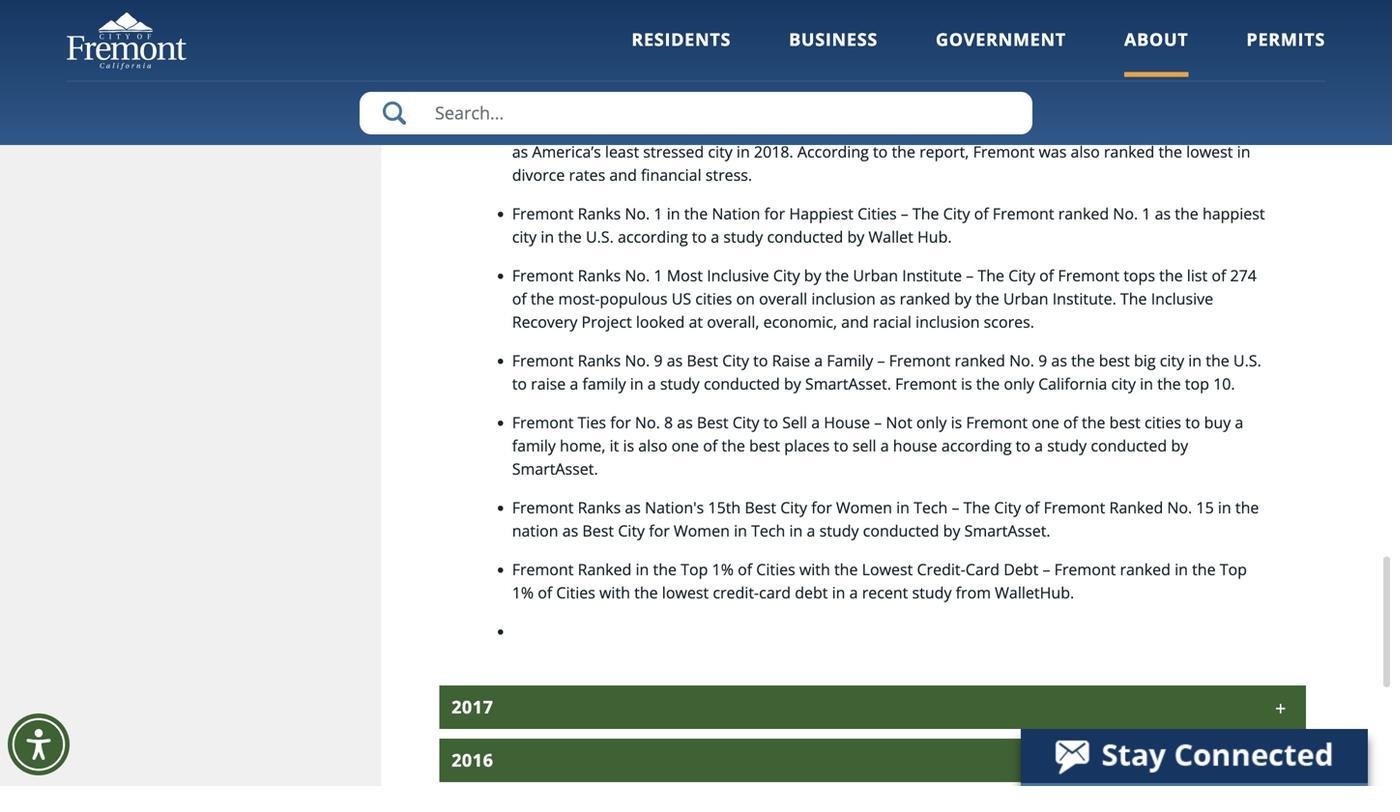 Task type: locate. For each thing, give the bounding box(es) containing it.
1 horizontal spatial inclusive
[[1151, 288, 1214, 309]]

1 horizontal spatial america's
[[655, 118, 724, 139]]

– down fremont named as america's least stressed city in 2018 – a new wallethub report has ranked fremont as america's least stressed city in 2018. according to the report, fremont was also ranked the lowest in divorce rates and financial stress.
[[901, 203, 909, 224]]

as inside fremont ranks no. 1 most inclusive city by the urban institute – the city of fremont tops the list of 274 of the most-populous us cities on overall inclusion as ranked by the urban institute. the inclusive recovery project looked at overall, economic, and racial inclusion scores.
[[880, 288, 896, 309]]

0 vertical spatial urban
[[853, 265, 898, 286]]

by inside "fremont ranks as nation's 15th best city for women in tech – the city of fremont ranked no. 15 in the nation as best city for women in tech in a study conducted by smartasset."
[[943, 520, 961, 541]]

0 horizontal spatial raise
[[531, 373, 566, 394]]

inclusive up the on
[[707, 265, 769, 286]]

city up "according"
[[836, 118, 863, 139]]

2 9 from the left
[[1039, 350, 1047, 371]]

2 top from the left
[[1220, 559, 1247, 580]]

ties
[[578, 412, 606, 433]]

sell
[[782, 412, 807, 433]]

0 vertical spatial ranked
[[1110, 497, 1163, 518]]

1 horizontal spatial cities
[[756, 559, 796, 580]]

according right house
[[942, 435, 1012, 456]]

by up the 2018
[[894, 79, 911, 100]]

study
[[770, 79, 810, 100], [724, 226, 763, 247], [660, 373, 700, 394], [1047, 435, 1087, 456], [820, 520, 859, 541], [912, 582, 952, 603]]

only inside fremont ranks no. 9 as best city to raise a family – fremont ranked no. 9 as the best big city in the u.s. to raise a family in a study conducted by smartasset. fremont is the only california city in the top 10.
[[1004, 373, 1035, 394]]

1 vertical spatial urban
[[1004, 288, 1049, 309]]

ranks down project
[[578, 350, 621, 371]]

9
[[654, 350, 663, 371], [1039, 350, 1047, 371]]

1 vertical spatial 1%
[[512, 582, 534, 603]]

also
[[1071, 141, 1100, 162], [638, 435, 668, 456]]

of up credit-
[[738, 559, 752, 580]]

1 horizontal spatial u.s.
[[1234, 350, 1262, 371]]

according down the residents link
[[664, 79, 735, 100]]

and down least
[[610, 164, 637, 185]]

house
[[824, 412, 870, 433]]

racial
[[873, 311, 912, 332]]

0 vertical spatial lowest
[[1187, 141, 1233, 162]]

fremont
[[512, 56, 574, 77], [936, 56, 998, 77], [512, 118, 574, 139], [1196, 118, 1258, 139], [973, 141, 1035, 162], [512, 203, 574, 224], [993, 203, 1054, 224], [512, 265, 574, 286], [1058, 265, 1120, 286], [512, 350, 574, 371], [889, 350, 951, 371], [895, 373, 957, 394], [512, 412, 574, 433], [966, 412, 1028, 433], [512, 497, 574, 518], [1044, 497, 1106, 518], [512, 559, 574, 580], [1055, 559, 1116, 580]]

by inside 'fremont ranks 3rd best city to raise a family – the city of fremont ranked no. 3 as best place to raise a family in the country according to a study conducted by wallet hub.'
[[894, 79, 911, 100]]

conducted up lowest
[[863, 520, 939, 541]]

home,
[[560, 435, 606, 456]]

– inside fremont named as america's least stressed city in 2018 – a new wallethub report has ranked fremont as america's least stressed city in 2018. according to the report, fremont was also ranked the lowest in divorce rates and financial stress.
[[924, 118, 931, 139]]

business
[[789, 28, 878, 51]]

by up credit-
[[943, 520, 961, 541]]

according inside fremont ties for no. 8 as best city to sell a house – not only is fremont one of the best cities to buy a family home, it is also one of the best places to sell a house according to a study conducted by smartasset.
[[942, 435, 1012, 456]]

0 horizontal spatial urban
[[853, 265, 898, 286]]

is
[[961, 373, 972, 394], [951, 412, 962, 433], [623, 435, 634, 456]]

america's up rates
[[532, 141, 601, 162]]

city inside fremont ranks no. 1 in the nation for happiest cities – the city of fremont ranked no. 1 as the happiest city in the u.s. according to a study conducted by wallet hub.
[[512, 226, 537, 247]]

top
[[681, 559, 708, 580], [1220, 559, 1247, 580]]

of up the 2018
[[918, 56, 932, 77]]

family up divorce
[[512, 79, 556, 100]]

the inside "fremont ranks as nation's 15th best city for women in tech – the city of fremont ranked no. 15 in the nation as best city for women in tech in a study conducted by smartasset."
[[964, 497, 990, 518]]

u.s. down rates
[[586, 226, 614, 247]]

lowest inside fremont ranked in the top 1% of cities with the lowest credit-card debt – fremont ranked in the top 1% of cities with the lowest credit-card debt in a recent study from wallethub.
[[662, 582, 709, 603]]

0 horizontal spatial wallet
[[869, 226, 914, 247]]

0 horizontal spatial cities
[[696, 288, 732, 309]]

0 horizontal spatial cities
[[556, 582, 596, 603]]

0 vertical spatial cities
[[858, 203, 897, 224]]

cities right happiest
[[858, 203, 897, 224]]

of down new
[[974, 203, 989, 224]]

1% down the nation
[[512, 582, 534, 603]]

conducted inside fremont ranks no. 1 in the nation for happiest cities – the city of fremont ranked no. 1 as the happiest city in the u.s. according to a study conducted by wallet hub.
[[767, 226, 843, 247]]

1 horizontal spatial also
[[1071, 141, 1100, 162]]

1 horizontal spatial top
[[1220, 559, 1247, 580]]

– inside fremont ranks no. 1 in the nation for happiest cities – the city of fremont ranked no. 1 as the happiest city in the u.s. according to a study conducted by wallet hub.
[[901, 203, 909, 224]]

lowest inside fremont named as america's least stressed city in 2018 – a new wallethub report has ranked fremont as america's least stressed city in 2018. according to the report, fremont was also ranked the lowest in divorce rates and financial stress.
[[1187, 141, 1233, 162]]

as up the tops
[[1155, 203, 1171, 224]]

ranks left 3rd
[[578, 56, 621, 77]]

residents link
[[632, 28, 731, 77]]

cities up at
[[696, 288, 732, 309]]

ranks for populous
[[578, 265, 621, 286]]

study down california
[[1047, 435, 1087, 456]]

tech up credit-
[[914, 497, 948, 518]]

as left nation's
[[625, 497, 641, 518]]

– up credit-
[[952, 497, 960, 518]]

1 vertical spatial hub.
[[918, 226, 952, 247]]

city inside fremont named as america's least stressed city in 2018 – a new wallethub report has ranked fremont as america's least stressed city in 2018. according to the report, fremont was also ranked the lowest in divorce rates and financial stress.
[[708, 141, 733, 162]]

0 horizontal spatial 9
[[654, 350, 663, 371]]

house
[[893, 435, 938, 456]]

as right 8
[[677, 412, 693, 433]]

only left california
[[1004, 373, 1035, 394]]

1 vertical spatial women
[[674, 520, 730, 541]]

ranked inside fremont ranks no. 9 as best city to raise a family – fremont ranked no. 9 as the best big city in the u.s. to raise a family in a study conducted by smartasset. fremont is the only california city in the top 10.
[[955, 350, 1006, 371]]

inclusion up economic,
[[812, 288, 876, 309]]

institute
[[902, 265, 962, 286]]

0 horizontal spatial inclusion
[[812, 288, 876, 309]]

raise down recovery
[[531, 373, 566, 394]]

the inside "fremont ranks as nation's 15th best city for women in tech – the city of fremont ranked no. 15 in the nation as best city for women in tech in a study conducted by smartasset."
[[1236, 497, 1259, 518]]

a up least
[[757, 79, 766, 100]]

conducted inside fremont ranks no. 9 as best city to raise a family – fremont ranked no. 9 as the best big city in the u.s. to raise a family in a study conducted by smartasset. fremont is the only california city in the top 10.
[[704, 373, 780, 394]]

family down business
[[794, 56, 840, 77]]

tech up card on the bottom right of page
[[751, 520, 786, 541]]

0 horizontal spatial also
[[638, 435, 668, 456]]

for right nation
[[764, 203, 785, 224]]

by up the sell
[[784, 373, 801, 394]]

family inside 'fremont ranks 3rd best city to raise a family – the city of fremont ranked no. 3 as best place to raise a family in the country according to a study conducted by wallet hub.'
[[794, 56, 840, 77]]

conducted down happiest
[[767, 226, 843, 247]]

1 horizontal spatial with
[[800, 559, 830, 580]]

1 horizontal spatial only
[[1004, 373, 1035, 394]]

– right debt in the right bottom of the page
[[1043, 559, 1051, 580]]

stress.
[[706, 164, 752, 185]]

u.s. inside fremont ranks no. 1 in the nation for happiest cities – the city of fremont ranked no. 1 as the happiest city in the u.s. according to a study conducted by wallet hub.
[[586, 226, 614, 247]]

and inside fremont named as america's least stressed city in 2018 – a new wallethub report has ranked fremont as america's least stressed city in 2018. according to the report, fremont was also ranked the lowest in divorce rates and financial stress.
[[610, 164, 637, 185]]

for up it
[[610, 412, 631, 433]]

raise right place
[[1214, 56, 1249, 77]]

0 vertical spatial raise
[[739, 56, 777, 77]]

of
[[918, 56, 932, 77], [974, 203, 989, 224], [1040, 265, 1054, 286], [1212, 265, 1226, 286], [512, 288, 527, 309], [1064, 412, 1078, 433], [703, 435, 718, 456], [1025, 497, 1040, 518], [738, 559, 752, 580], [538, 582, 552, 603]]

1 vertical spatial cities
[[756, 559, 796, 580]]

ranks inside fremont ranks no. 1 most inclusive city by the urban institute – the city of fremont tops the list of 274 of the most-populous us cities on overall inclusion as ranked by the urban institute. the inclusive recovery project looked at overall, economic, and racial inclusion scores.
[[578, 265, 621, 286]]

2 vertical spatial smartasset.
[[965, 520, 1051, 541]]

according
[[798, 141, 869, 162]]

ranks for to
[[578, 350, 621, 371]]

0 horizontal spatial america's
[[532, 141, 601, 162]]

0 horizontal spatial top
[[681, 559, 708, 580]]

credit-
[[917, 559, 966, 580]]

permits
[[1247, 28, 1326, 51]]

ranked
[[1002, 56, 1053, 77], [1142, 118, 1192, 139], [1104, 141, 1155, 162], [1059, 203, 1109, 224], [900, 288, 951, 309], [955, 350, 1006, 371], [1120, 559, 1171, 580]]

raise up least
[[739, 56, 777, 77]]

10.
[[1214, 373, 1235, 394]]

no. inside "fremont ranks as nation's 15th best city for women in tech – the city of fremont ranked no. 15 in the nation as best city for women in tech in a study conducted by smartasset."
[[1167, 497, 1193, 518]]

1 horizontal spatial one
[[1032, 412, 1059, 433]]

best inside fremont ranks no. 9 as best city to raise a family – fremont ranked no. 9 as the best big city in the u.s. to raise a family in a study conducted by smartasset. fremont is the only california city in the top 10.
[[687, 350, 718, 371]]

no. down financial
[[625, 203, 650, 224]]

one down california
[[1032, 412, 1059, 433]]

smartasset. down home,
[[512, 458, 598, 479]]

0 vertical spatial family
[[794, 56, 840, 77]]

ranks down it
[[578, 497, 621, 518]]

conducted inside 'fremont ranks 3rd best city to raise a family – the city of fremont ranked no. 3 as best place to raise a family in the country according to a study conducted by wallet hub.'
[[814, 79, 890, 100]]

cities up card on the bottom right of page
[[756, 559, 796, 580]]

2 vertical spatial family
[[512, 435, 556, 456]]

top
[[1185, 373, 1210, 394]]

a left recent
[[850, 582, 858, 603]]

city
[[689, 56, 716, 77], [887, 56, 914, 77], [836, 118, 863, 139], [943, 203, 970, 224], [773, 265, 800, 286], [1009, 265, 1036, 286], [722, 350, 749, 371], [733, 412, 760, 433], [781, 497, 807, 518], [994, 497, 1021, 518], [618, 520, 645, 541]]

inclusion down 'institute'
[[916, 311, 980, 332]]

family up ties
[[583, 373, 626, 394]]

8
[[664, 412, 673, 433]]

wallet up 'institute'
[[869, 226, 914, 247]]

study inside fremont ranks no. 1 in the nation for happiest cities – the city of fremont ranked no. 1 as the happiest city in the u.s. according to a study conducted by wallet hub.
[[724, 226, 763, 247]]

raise inside 'fremont ranks 3rd best city to raise a family – the city of fremont ranked no. 3 as best place to raise a family in the country according to a study conducted by wallet hub.'
[[1214, 56, 1249, 77]]

1 9 from the left
[[654, 350, 663, 371]]

0 horizontal spatial lowest
[[662, 582, 709, 603]]

1 horizontal spatial raise
[[1214, 56, 1249, 77]]

0 horizontal spatial with
[[600, 582, 630, 603]]

no. up populous
[[625, 265, 650, 286]]

sell
[[853, 435, 877, 456]]

study inside 'fremont ranks 3rd best city to raise a family – the city of fremont ranked no. 3 as best place to raise a family in the country according to a study conducted by wallet hub.'
[[770, 79, 810, 100]]

women down sell
[[836, 497, 892, 518]]

the down the tops
[[1121, 288, 1147, 309]]

a down economic,
[[814, 350, 823, 371]]

no. left 15
[[1167, 497, 1193, 518]]

best down at
[[687, 350, 718, 371]]

1 vertical spatial one
[[672, 435, 699, 456]]

the down business
[[856, 56, 883, 77]]

with
[[800, 559, 830, 580], [600, 582, 630, 603]]

1 vertical spatial is
[[951, 412, 962, 433]]

fremont ranks 3rd best city to raise a family – the city of fremont ranked no. 3 as best place to raise a family in the country according to a study conducted by wallet hub.
[[512, 56, 1262, 100]]

1 horizontal spatial wallet
[[915, 79, 960, 100]]

0 vertical spatial also
[[1071, 141, 1100, 162]]

0 vertical spatial tech
[[914, 497, 948, 518]]

lowest
[[1187, 141, 1233, 162], [662, 582, 709, 603]]

0 vertical spatial smartasset.
[[805, 373, 891, 394]]

also down 8
[[638, 435, 668, 456]]

1 left most
[[654, 265, 663, 286]]

a down looked
[[648, 373, 656, 394]]

city left the sell
[[733, 412, 760, 433]]

in
[[560, 79, 573, 100], [867, 118, 880, 139], [737, 141, 750, 162], [1237, 141, 1251, 162], [667, 203, 680, 224], [541, 226, 554, 247], [1189, 350, 1202, 371], [630, 373, 644, 394], [1140, 373, 1154, 394], [896, 497, 910, 518], [1218, 497, 1232, 518], [734, 520, 747, 541], [790, 520, 803, 541], [636, 559, 649, 580], [1175, 559, 1188, 580], [832, 582, 846, 603]]

– inside fremont ties for no. 8 as best city to sell a house – not only is fremont one of the best cities to buy a family home, it is also one of the best places to sell a house according to a study conducted by smartasset.
[[874, 412, 882, 433]]

1 ranks from the top
[[578, 56, 621, 77]]

the inside 'fremont ranks 3rd best city to raise a family – the city of fremont ranked no. 3 as best place to raise a family in the country according to a study conducted by wallet hub.'
[[856, 56, 883, 77]]

of down the nation
[[538, 582, 552, 603]]

urban
[[853, 265, 898, 286], [1004, 288, 1049, 309]]

least
[[605, 141, 639, 162]]

u.s. up 10.
[[1234, 350, 1262, 371]]

1 horizontal spatial 1%
[[712, 559, 734, 580]]

0 horizontal spatial and
[[610, 164, 637, 185]]

1 vertical spatial only
[[917, 412, 947, 433]]

nation
[[512, 520, 558, 541]]

project
[[582, 311, 632, 332]]

recovery
[[512, 311, 578, 332]]

– down business
[[844, 56, 852, 77]]

according inside fremont ranks no. 1 in the nation for happiest cities – the city of fremont ranked no. 1 as the happiest city in the u.s. according to a study conducted by wallet hub.
[[618, 226, 688, 247]]

1 horizontal spatial ranked
[[1110, 497, 1163, 518]]

ranked
[[1110, 497, 1163, 518], [578, 559, 632, 580]]

u.s.
[[586, 226, 614, 247], [1234, 350, 1262, 371]]

0 horizontal spatial u.s.
[[586, 226, 614, 247]]

tech
[[914, 497, 948, 518], [751, 520, 786, 541]]

1 vertical spatial cities
[[1145, 412, 1182, 433]]

– right 'institute'
[[966, 265, 974, 286]]

best right the 15th
[[745, 497, 777, 518]]

ranks inside "fremont ranks as nation's 15th best city for women in tech – the city of fremont ranked no. 15 in the nation as best city for women in tech in a study conducted by smartasset."
[[578, 497, 621, 518]]

study down credit-
[[912, 582, 952, 603]]

best inside fremont ties for no. 8 as best city to sell a house – not only is fremont one of the best cities to buy a family home, it is also one of the best places to sell a house according to a study conducted by smartasset.
[[697, 412, 729, 433]]

ranks for city
[[578, 497, 621, 518]]

5 ranks from the top
[[578, 497, 621, 518]]

0 vertical spatial according
[[664, 79, 735, 100]]

0 horizontal spatial smartasset.
[[512, 458, 598, 479]]

9 up california
[[1039, 350, 1047, 371]]

the
[[577, 79, 601, 100], [892, 141, 916, 162], [1159, 141, 1183, 162], [684, 203, 708, 224], [1175, 203, 1199, 224], [558, 226, 582, 247], [826, 265, 849, 286], [1159, 265, 1183, 286], [531, 288, 554, 309], [976, 288, 1000, 309], [1071, 350, 1095, 371], [1206, 350, 1230, 371], [976, 373, 1000, 394], [1158, 373, 1181, 394], [1082, 412, 1106, 433], [722, 435, 745, 456], [1236, 497, 1259, 518], [653, 559, 677, 580], [834, 559, 858, 580], [1192, 559, 1216, 580], [634, 582, 658, 603]]

place
[[1153, 56, 1192, 77]]

0 horizontal spatial only
[[917, 412, 947, 433]]

hub.
[[964, 79, 999, 100], [918, 226, 952, 247]]

best
[[1118, 56, 1149, 77], [1099, 350, 1130, 371], [1110, 412, 1141, 433], [749, 435, 780, 456]]

women
[[836, 497, 892, 518], [674, 520, 730, 541]]

of right "list"
[[1212, 265, 1226, 286]]

best
[[654, 56, 685, 77], [687, 350, 718, 371], [697, 412, 729, 433], [745, 497, 777, 518], [582, 520, 614, 541]]

for
[[764, 203, 785, 224], [610, 412, 631, 433], [811, 497, 832, 518], [649, 520, 670, 541]]

for inside fremont ties for no. 8 as best city to sell a house – not only is fremont one of the best cities to buy a family home, it is also one of the best places to sell a house according to a study conducted by smartasset.
[[610, 412, 631, 433]]

to inside fremont named as america's least stressed city in 2018 – a new wallethub report has ranked fremont as america's least stressed city in 2018. according to the report, fremont was also ranked the lowest in divorce rates and financial stress.
[[873, 141, 888, 162]]

study up stressed
[[770, 79, 810, 100]]

0 vertical spatial cities
[[696, 288, 732, 309]]

cities down the nation
[[556, 582, 596, 603]]

government
[[936, 28, 1067, 51]]

cities
[[696, 288, 732, 309], [1145, 412, 1182, 433]]

according up most
[[618, 226, 688, 247]]

1%
[[712, 559, 734, 580], [512, 582, 534, 603]]

ranks inside 'fremont ranks 3rd best city to raise a family – the city of fremont ranked no. 3 as best place to raise a family in the country according to a study conducted by wallet hub.'
[[578, 56, 621, 77]]

1 vertical spatial family
[[583, 373, 626, 394]]

2 vertical spatial cities
[[556, 582, 596, 603]]

0 vertical spatial 1%
[[712, 559, 734, 580]]

u.s. inside fremont ranks no. 9 as best city to raise a family – fremont ranked no. 9 as the best big city in the u.s. to raise a family in a study conducted by smartasset. fremont is the only california city in the top 10.
[[1234, 350, 1262, 371]]

0 vertical spatial is
[[961, 373, 972, 394]]

1
[[654, 203, 663, 224], [1142, 203, 1151, 224], [654, 265, 663, 286]]

smartasset.
[[805, 373, 891, 394], [512, 458, 598, 479], [965, 520, 1051, 541]]

best inside fremont ranks no. 9 as best city to raise a family – fremont ranked no. 9 as the best big city in the u.s. to raise a family in a study conducted by smartasset. fremont is the only california city in the top 10.
[[1099, 350, 1130, 371]]

1 vertical spatial family
[[827, 350, 873, 371]]

cities left buy
[[1145, 412, 1182, 433]]

credit-
[[713, 582, 759, 603]]

by up overall on the top right of page
[[804, 265, 822, 286]]

1 horizontal spatial hub.
[[964, 79, 999, 100]]

as up racial
[[880, 288, 896, 309]]

1 vertical spatial smartasset.
[[512, 458, 598, 479]]

city inside fremont ranks no. 9 as best city to raise a family – fremont ranked no. 9 as the best big city in the u.s. to raise a family in a study conducted by smartasset. fremont is the only california city in the top 10.
[[722, 350, 749, 371]]

1 vertical spatial ranked
[[578, 559, 632, 580]]

best left the big
[[1099, 350, 1130, 371]]

study up fremont ranked in the top 1% of cities with the lowest credit-card debt – fremont ranked in the top 1% of cities with the lowest credit-card debt in a recent study from wallethub.
[[820, 520, 859, 541]]

0 vertical spatial women
[[836, 497, 892, 518]]

cities
[[858, 203, 897, 224], [756, 559, 796, 580], [556, 582, 596, 603]]

the up 'institute'
[[913, 203, 939, 224]]

family
[[512, 79, 556, 100], [583, 373, 626, 394], [512, 435, 556, 456]]

0 vertical spatial and
[[610, 164, 637, 185]]

a inside fremont ranked in the top 1% of cities with the lowest credit-card debt – fremont ranked in the top 1% of cities with the lowest credit-card debt in a recent study from wallethub.
[[850, 582, 858, 603]]

0 vertical spatial inclusive
[[707, 265, 769, 286]]

– left not
[[874, 412, 882, 433]]

0 vertical spatial u.s.
[[586, 226, 614, 247]]

according inside 'fremont ranks 3rd best city to raise a family – the city of fremont ranked no. 3 as best place to raise a family in the country according to a study conducted by wallet hub.'
[[664, 79, 735, 100]]

0 vertical spatial only
[[1004, 373, 1035, 394]]

the up the scores.
[[978, 265, 1005, 286]]

inclusive down "list"
[[1151, 288, 1214, 309]]

1 vertical spatial tech
[[751, 520, 786, 541]]

1 inside fremont ranks no. 1 most inclusive city by the urban institute – the city of fremont tops the list of 274 of the most-populous us cities on overall inclusion as ranked by the urban institute. the inclusive recovery project looked at overall, economic, and racial inclusion scores.
[[654, 265, 663, 286]]

at
[[689, 311, 703, 332]]

big
[[1134, 350, 1156, 371]]

0 vertical spatial raise
[[1214, 56, 1249, 77]]

to inside fremont ranks no. 1 in the nation for happiest cities – the city of fremont ranked no. 1 as the happiest city in the u.s. according to a study conducted by wallet hub.
[[692, 226, 707, 247]]

family inside fremont ties for no. 8 as best city to sell a house – not only is fremont one of the best cities to buy a family home, it is also one of the best places to sell a house according to a study conducted by smartasset.
[[512, 435, 556, 456]]

3 ranks from the top
[[578, 265, 621, 286]]

1 vertical spatial u.s.
[[1234, 350, 1262, 371]]

4 ranks from the top
[[578, 350, 621, 371]]

1 vertical spatial lowest
[[662, 582, 709, 603]]

by inside fremont ties for no. 8 as best city to sell a house – not only is fremont one of the best cities to buy a family home, it is also one of the best places to sell a house according to a study conducted by smartasset.
[[1171, 435, 1188, 456]]

the
[[856, 56, 883, 77], [913, 203, 939, 224], [978, 265, 1005, 286], [1121, 288, 1147, 309], [964, 497, 990, 518]]

least
[[728, 118, 766, 139]]

0 horizontal spatial hub.
[[918, 226, 952, 247]]

1 horizontal spatial lowest
[[1187, 141, 1233, 162]]

1 vertical spatial also
[[638, 435, 668, 456]]

ranks inside fremont ranks no. 1 in the nation for happiest cities – the city of fremont ranked no. 1 as the happiest city in the u.s. according to a study conducted by wallet hub.
[[578, 203, 621, 224]]

fremont ranks no. 1 in the nation for happiest cities – the city of fremont ranked no. 1 as the happiest city in the u.s. according to a study conducted by wallet hub.
[[512, 203, 1265, 247]]

study inside "fremont ranks as nation's 15th best city for women in tech – the city of fremont ranked no. 15 in the nation as best city for women in tech in a study conducted by smartasset."
[[820, 520, 859, 541]]

1 horizontal spatial 9
[[1039, 350, 1047, 371]]

hub. inside fremont ranks no. 1 in the nation for happiest cities – the city of fremont ranked no. 1 as the happiest city in the u.s. according to a study conducted by wallet hub.
[[918, 226, 952, 247]]

15
[[1197, 497, 1214, 518]]

also inside fremont named as america's least stressed city in 2018 – a new wallethub report has ranked fremont as america's least stressed city in 2018. according to the report, fremont was also ranked the lowest in divorce rates and financial stress.
[[1071, 141, 1100, 162]]

by down top
[[1171, 435, 1188, 456]]

wallet
[[915, 79, 960, 100], [869, 226, 914, 247]]

the up the card
[[964, 497, 990, 518]]

not
[[886, 412, 913, 433]]

0 vertical spatial hub.
[[964, 79, 999, 100]]

1 vertical spatial raise
[[772, 350, 810, 371]]

1 top from the left
[[681, 559, 708, 580]]

ranks inside fremont ranks no. 9 as best city to raise a family – fremont ranked no. 9 as the best big city in the u.s. to raise a family in a study conducted by smartasset. fremont is the only california city in the top 10.
[[578, 350, 621, 371]]

raise
[[739, 56, 777, 77], [772, 350, 810, 371]]

according
[[664, 79, 735, 100], [618, 226, 688, 247], [942, 435, 1012, 456]]

0 horizontal spatial ranked
[[578, 559, 632, 580]]

2 vertical spatial according
[[942, 435, 1012, 456]]

0 vertical spatial with
[[800, 559, 830, 580]]

1 vertical spatial inclusion
[[916, 311, 980, 332]]

2 horizontal spatial smartasset.
[[965, 520, 1051, 541]]

tops
[[1124, 265, 1155, 286]]

1 horizontal spatial cities
[[1145, 412, 1182, 433]]

– inside fremont ranks no. 9 as best city to raise a family – fremont ranked no. 9 as the best big city in the u.s. to raise a family in a study conducted by smartasset. fremont is the only california city in the top 10.
[[877, 350, 885, 371]]

2 horizontal spatial cities
[[858, 203, 897, 224]]

1 horizontal spatial tech
[[914, 497, 948, 518]]

america's
[[655, 118, 724, 139], [532, 141, 601, 162]]

1 vertical spatial according
[[618, 226, 688, 247]]

–
[[844, 56, 852, 77], [924, 118, 931, 139], [901, 203, 909, 224], [966, 265, 974, 286], [877, 350, 885, 371], [874, 412, 882, 433], [952, 497, 960, 518], [1043, 559, 1051, 580]]

1 vertical spatial raise
[[531, 373, 566, 394]]

0 horizontal spatial inclusive
[[707, 265, 769, 286]]

smartasset. inside fremont ranks no. 9 as best city to raise a family – fremont ranked no. 9 as the best big city in the u.s. to raise a family in a study conducted by smartasset. fremont is the only california city in the top 10.
[[805, 373, 891, 394]]

study up 8
[[660, 373, 700, 394]]

ranks up 'most-'
[[578, 265, 621, 286]]

smartasset. inside fremont ties for no. 8 as best city to sell a house – not only is fremont one of the best cities to buy a family home, it is also one of the best places to sell a house according to a study conducted by smartasset.
[[512, 458, 598, 479]]

1 horizontal spatial and
[[841, 311, 869, 332]]

0 horizontal spatial tech
[[751, 520, 786, 541]]

a down california
[[1035, 435, 1043, 456]]

to
[[720, 56, 735, 77], [1196, 56, 1210, 77], [739, 79, 753, 100], [873, 141, 888, 162], [692, 226, 707, 247], [753, 350, 768, 371], [512, 373, 527, 394], [764, 412, 778, 433], [1186, 412, 1200, 433], [834, 435, 849, 456], [1016, 435, 1031, 456]]

0 horizontal spatial women
[[674, 520, 730, 541]]

populous
[[600, 288, 668, 309]]

only up house
[[917, 412, 947, 433]]

happiest
[[789, 203, 854, 224]]

1 vertical spatial wallet
[[869, 226, 914, 247]]

also inside fremont ties for no. 8 as best city to sell a house – not only is fremont one of the best cities to buy a family home, it is also one of the best places to sell a house according to a study conducted by smartasset.
[[638, 435, 668, 456]]

1 for fremont ranks no. 1 most inclusive city by the urban institute – the city of fremont tops the list of 274 of the most-populous us cities on overall inclusion as ranked by the urban institute. the inclusive recovery project looked at overall, economic, and racial inclusion scores.
[[654, 265, 663, 286]]

2 ranks from the top
[[578, 203, 621, 224]]



Task type: vqa. For each thing, say whether or not it's contained in the screenshot.
nation
yes



Task type: describe. For each thing, give the bounding box(es) containing it.
wallethub.
[[995, 582, 1074, 603]]

2016
[[452, 748, 494, 772]]

only inside fremont ties for no. 8 as best city to sell a house – not only is fremont one of the best cities to buy a family home, it is also one of the best places to sell a house according to a study conducted by smartasset.
[[917, 412, 947, 433]]

1 vertical spatial america's
[[532, 141, 601, 162]]

as inside fremont ties for no. 8 as best city to sell a house – not only is fremont one of the best cities to buy a family home, it is also one of the best places to sell a house according to a study conducted by smartasset.
[[677, 412, 693, 433]]

for down the places
[[811, 497, 832, 518]]

california
[[1039, 373, 1108, 394]]

a inside "fremont ranks as nation's 15th best city for women in tech – the city of fremont ranked no. 15 in the nation as best city for women in tech in a study conducted by smartasset."
[[807, 520, 816, 541]]

country
[[605, 79, 660, 100]]

2018.
[[754, 141, 794, 162]]

1 for fremont ranks no. 1 in the nation for happiest cities – the city of fremont ranked no. 1 as the happiest city in the u.s. according to a study conducted by wallet hub.
[[654, 203, 663, 224]]

nation
[[712, 203, 760, 224]]

conducted inside "fremont ranks as nation's 15th best city for women in tech – the city of fremont ranked no. 15 in the nation as best city for women in tech in a study conducted by smartasset."
[[863, 520, 939, 541]]

stressed
[[770, 118, 832, 139]]

2017
[[452, 695, 494, 719]]

stay connected image
[[1021, 729, 1366, 783]]

scores.
[[984, 311, 1035, 332]]

card
[[966, 559, 1000, 580]]

nation's
[[645, 497, 704, 518]]

places
[[784, 435, 830, 456]]

– inside fremont ranked in the top 1% of cities with the lowest credit-card debt – fremont ranked in the top 1% of cities with the lowest credit-card debt in a recent study from wallethub.
[[1043, 559, 1051, 580]]

ranks for in
[[578, 56, 621, 77]]

ranked inside "fremont ranks as nation's 15th best city for women in tech – the city of fremont ranked no. 15 in the nation as best city for women in tech in a study conducted by smartasset."
[[1110, 497, 1163, 518]]

0 vertical spatial inclusion
[[812, 288, 876, 309]]

financial
[[641, 164, 702, 185]]

overall
[[759, 288, 808, 309]]

fremont ranks no. 1 most inclusive city by the urban institute – the city of fremont tops the list of 274 of the most-populous us cities on overall inclusion as ranked by the urban institute. the inclusive recovery project looked at overall, economic, and racial inclusion scores.
[[512, 265, 1257, 332]]

a
[[935, 118, 945, 139]]

ranked inside fremont ranked in the top 1% of cities with the lowest credit-card debt – fremont ranked in the top 1% of cities with the lowest credit-card debt in a recent study from wallethub.
[[1120, 559, 1171, 580]]

of up institute.
[[1040, 265, 1054, 286]]

1 horizontal spatial women
[[836, 497, 892, 518]]

0 horizontal spatial one
[[672, 435, 699, 456]]

wallethub
[[983, 118, 1059, 139]]

cities inside fremont ranks no. 1 most inclusive city by the urban institute – the city of fremont tops the list of 274 of the most-populous us cities on overall inclusion as ranked by the urban institute. the inclusive recovery project looked at overall, economic, and racial inclusion scores.
[[696, 288, 732, 309]]

of up recovery
[[512, 288, 527, 309]]

of inside "fremont ranks as nation's 15th best city for women in tech – the city of fremont ranked no. 15 in the nation as best city for women in tech in a study conducted by smartasset."
[[1025, 497, 1040, 518]]

of down california
[[1064, 412, 1078, 433]]

city right the big
[[1160, 350, 1185, 371]]

fremont named as america's least stressed city in 2018 – a new wallethub report has ranked fremont as america's least stressed city in 2018. according to the report, fremont was also ranked the lowest in divorce rates and financial stress.
[[512, 118, 1258, 185]]

overall,
[[707, 311, 760, 332]]

0 vertical spatial america's
[[655, 118, 724, 139]]

report,
[[920, 141, 969, 162]]

– inside "fremont ranks as nation's 15th best city for women in tech – the city of fremont ranked no. 15 in the nation as best city for women in tech in a study conducted by smartasset."
[[952, 497, 960, 518]]

no. up the tops
[[1113, 203, 1138, 224]]

debt
[[1004, 559, 1039, 580]]

cities inside fremont ties for no. 8 as best city to sell a house – not only is fremont one of the best cities to buy a family home, it is also one of the best places to sell a house according to a study conducted by smartasset.
[[1145, 412, 1182, 433]]

as up divorce
[[512, 141, 528, 162]]

by inside fremont ranks no. 1 in the nation for happiest cities – the city of fremont ranked no. 1 as the happiest city in the u.s. according to a study conducted by wallet hub.
[[847, 226, 865, 247]]

fremont ties for no. 8 as best city to sell a house – not only is fremont one of the best cities to buy a family home, it is also one of the best places to sell a house according to a study conducted by smartasset.
[[512, 412, 1244, 479]]

has
[[1112, 118, 1138, 139]]

the inside fremont ranks no. 1 in the nation for happiest cities – the city of fremont ranked no. 1 as the happiest city in the u.s. according to a study conducted by wallet hub.
[[913, 203, 939, 224]]

study inside fremont ranks no. 9 as best city to raise a family – fremont ranked no. 9 as the best big city in the u.s. to raise a family in a study conducted by smartasset. fremont is the only california city in the top 10.
[[660, 373, 700, 394]]

no. inside 'fremont ranks 3rd best city to raise a family – the city of fremont ranked no. 3 as best place to raise a family in the country according to a study conducted by wallet hub.'
[[1057, 56, 1082, 77]]

raise inside fremont ranks no. 9 as best city to raise a family – fremont ranked no. 9 as the best big city in the u.s. to raise a family in a study conducted by smartasset. fremont is the only california city in the top 10.
[[531, 373, 566, 394]]

of inside 'fremont ranks 3rd best city to raise a family – the city of fremont ranked no. 3 as best place to raise a family in the country according to a study conducted by wallet hub.'
[[918, 56, 932, 77]]

a right the sell
[[811, 412, 820, 433]]

city up the 2018
[[887, 56, 914, 77]]

and inside fremont ranks no. 1 most inclusive city by the urban institute – the city of fremont tops the list of 274 of the most-populous us cities on overall inclusion as ranked by the urban institute. the inclusive recovery project looked at overall, economic, and racial inclusion scores.
[[841, 311, 869, 332]]

a right sell
[[881, 435, 889, 456]]

new
[[949, 118, 979, 139]]

was
[[1039, 141, 1067, 162]]

in inside 'fremont ranks 3rd best city to raise a family – the city of fremont ranked no. 3 as best place to raise a family in the country according to a study conducted by wallet hub.'
[[560, 79, 573, 100]]

raise inside 'fremont ranks 3rd best city to raise a family – the city of fremont ranked no. 3 as best place to raise a family in the country according to a study conducted by wallet hub.'
[[739, 56, 777, 77]]

smartasset. inside "fremont ranks as nation's 15th best city for women in tech – the city of fremont ranked no. 15 in the nation as best city for women in tech in a study conducted by smartasset."
[[965, 520, 1051, 541]]

city up overall on the top right of page
[[773, 265, 800, 286]]

of inside fremont ranks no. 1 in the nation for happiest cities – the city of fremont ranked no. 1 as the happiest city in the u.s. according to a study conducted by wallet hub.
[[974, 203, 989, 224]]

as up california
[[1051, 350, 1067, 371]]

no. inside fremont ties for no. 8 as best city to sell a house – not only is fremont one of the best cities to buy a family home, it is also one of the best places to sell a house according to a study conducted by smartasset.
[[635, 412, 660, 433]]

1 vertical spatial inclusive
[[1151, 288, 1214, 309]]

study inside fremont ranked in the top 1% of cities with the lowest credit-card debt – fremont ranked in the top 1% of cities with the lowest credit-card debt in a recent study from wallethub.
[[912, 582, 952, 603]]

274
[[1230, 265, 1257, 286]]

institute.
[[1053, 288, 1117, 309]]

divorce
[[512, 164, 565, 185]]

1 horizontal spatial inclusion
[[916, 311, 980, 332]]

best down the big
[[1110, 412, 1141, 433]]

government link
[[936, 28, 1067, 77]]

no. down looked
[[625, 350, 650, 371]]

2018
[[884, 118, 920, 139]]

for down nation's
[[649, 520, 670, 541]]

as inside fremont ranks no. 1 in the nation for happiest cities – the city of fremont ranked no. 1 as the happiest city in the u.s. according to a study conducted by wallet hub.
[[1155, 203, 1171, 224]]

ranks for u.s.
[[578, 203, 621, 224]]

wallet inside fremont ranks no. 1 in the nation for happiest cities – the city of fremont ranked no. 1 as the happiest city in the u.s. according to a study conducted by wallet hub.
[[869, 226, 914, 247]]

residents
[[632, 28, 731, 51]]

stressed
[[643, 141, 704, 162]]

3rd
[[625, 56, 650, 77]]

conducted inside fremont ties for no. 8 as best city to sell a house – not only is fremont one of the best cities to buy a family home, it is also one of the best places to sell a house according to a study conducted by smartasset.
[[1091, 435, 1167, 456]]

by down 'institute'
[[955, 288, 972, 309]]

card
[[759, 582, 791, 603]]

0 vertical spatial one
[[1032, 412, 1059, 433]]

a down business
[[781, 56, 790, 77]]

fremont ranks no. 9 as best city to raise a family – fremont ranked no. 9 as the best big city in the u.s. to raise a family in a study conducted by smartasset. fremont is the only california city in the top 10.
[[512, 350, 1262, 394]]

as inside 'fremont ranks 3rd best city to raise a family – the city of fremont ranked no. 3 as best place to raise a family in the country according to a study conducted by wallet hub.'
[[1098, 56, 1114, 77]]

raise inside fremont ranks no. 9 as best city to raise a family – fremont ranked no. 9 as the best big city in the u.s. to raise a family in a study conducted by smartasset. fremont is the only california city in the top 10.
[[772, 350, 810, 371]]

buy
[[1204, 412, 1231, 433]]

2 vertical spatial is
[[623, 435, 634, 456]]

family inside fremont ranks no. 9 as best city to raise a family – fremont ranked no. 9 as the best big city in the u.s. to raise a family in a study conducted by smartasset. fremont is the only california city in the top 10.
[[583, 373, 626, 394]]

1 up the tops
[[1142, 203, 1151, 224]]

0 horizontal spatial 1%
[[512, 582, 534, 603]]

as right the nation
[[563, 520, 578, 541]]

– inside 'fremont ranks 3rd best city to raise a family – the city of fremont ranked no. 3 as best place to raise a family in the country according to a study conducted by wallet hub.'
[[844, 56, 852, 77]]

the inside 'fremont ranks 3rd best city to raise a family – the city of fremont ranked no. 3 as best place to raise a family in the country according to a study conducted by wallet hub.'
[[577, 79, 601, 100]]

ranked inside 'fremont ranks 3rd best city to raise a family – the city of fremont ranked no. 3 as best place to raise a family in the country according to a study conducted by wallet hub.'
[[1002, 56, 1053, 77]]

from
[[956, 582, 991, 603]]

on
[[736, 288, 755, 309]]

3
[[1086, 56, 1094, 77]]

no. down the scores.
[[1010, 350, 1035, 371]]

no. inside fremont ranks no. 1 most inclusive city by the urban institute – the city of fremont tops the list of 274 of the most-populous us cities on overall inclusion as ranked by the urban institute. the inclusive recovery project looked at overall, economic, and racial inclusion scores.
[[625, 265, 650, 286]]

family inside fremont ranks no. 9 as best city to raise a family – fremont ranked no. 9 as the best big city in the u.s. to raise a family in a study conducted by smartasset. fremont is the only california city in the top 10.
[[827, 350, 873, 371]]

us
[[672, 288, 692, 309]]

it
[[610, 435, 619, 456]]

city down the places
[[781, 497, 807, 518]]

hub. inside 'fremont ranks 3rd best city to raise a family – the city of fremont ranked no. 3 as best place to raise a family in the country according to a study conducted by wallet hub.'
[[964, 79, 999, 100]]

is inside fremont ranks no. 9 as best city to raise a family – fremont ranked no. 9 as the best big city in the u.s. to raise a family in a study conducted by smartasset. fremont is the only california city in the top 10.
[[961, 373, 972, 394]]

rates
[[569, 164, 606, 185]]

Search text field
[[360, 92, 1033, 134]]

most-
[[558, 288, 600, 309]]

most
[[667, 265, 703, 286]]

ranked inside fremont ranks no. 1 most inclusive city by the urban institute – the city of fremont tops the list of 274 of the most-populous us cities on overall inclusion as ranked by the urban institute. the inclusive recovery project looked at overall, economic, and racial inclusion scores.
[[900, 288, 951, 309]]

about link
[[1125, 28, 1189, 77]]

city inside fremont named as america's least stressed city in 2018 – a new wallethub report has ranked fremont as america's least stressed city in 2018. according to the report, fremont was also ranked the lowest in divorce rates and financial stress.
[[836, 118, 863, 139]]

named
[[578, 118, 631, 139]]

recent
[[862, 582, 908, 603]]

for inside fremont ranks no. 1 in the nation for happiest cities – the city of fremont ranked no. 1 as the happiest city in the u.s. according to a study conducted by wallet hub.
[[764, 203, 785, 224]]

ranked inside fremont ranked in the top 1% of cities with the lowest credit-card debt – fremont ranked in the top 1% of cities with the lowest credit-card debt in a recent study from wallethub.
[[578, 559, 632, 580]]

city down nation's
[[618, 520, 645, 541]]

as down looked
[[667, 350, 683, 371]]

permits link
[[1247, 28, 1326, 77]]

best inside 'fremont ranks 3rd best city to raise a family – the city of fremont ranked no. 3 as best place to raise a family in the country according to a study conducted by wallet hub.'
[[654, 56, 685, 77]]

fremont ranked in the top 1% of cities with the lowest credit-card debt – fremont ranked in the top 1% of cities with the lowest credit-card debt in a recent study from wallethub.
[[512, 559, 1247, 603]]

economic,
[[764, 311, 837, 332]]

as up least
[[635, 118, 651, 139]]

a up ties
[[570, 373, 579, 394]]

city inside fremont ranks no. 1 in the nation for happiest cities – the city of fremont ranked no. 1 as the happiest city in the u.s. according to a study conducted by wallet hub.
[[943, 203, 970, 224]]

lowest
[[862, 559, 913, 580]]

of up the 15th
[[703, 435, 718, 456]]

looked
[[636, 311, 685, 332]]

fremont ranks as nation's 15th best city for women in tech – the city of fremont ranked no. 15 in the nation as best city for women in tech in a study conducted by smartasset.
[[512, 497, 1259, 541]]

about
[[1125, 28, 1189, 51]]

city down the big
[[1112, 373, 1136, 394]]

city inside fremont ties for no. 8 as best city to sell a house – not only is fremont one of the best cities to buy a family home, it is also one of the best places to sell a house according to a study conducted by smartasset.
[[733, 412, 760, 433]]

1 vertical spatial with
[[600, 582, 630, 603]]

wallet inside 'fremont ranks 3rd best city to raise a family – the city of fremont ranked no. 3 as best place to raise a family in the country according to a study conducted by wallet hub.'
[[915, 79, 960, 100]]

a inside fremont ranks no. 1 in the nation for happiest cities – the city of fremont ranked no. 1 as the happiest city in the u.s. according to a study conducted by wallet hub.
[[711, 226, 720, 247]]

– inside fremont ranks no. 1 most inclusive city by the urban institute – the city of fremont tops the list of 274 of the most-populous us cities on overall inclusion as ranked by the urban institute. the inclusive recovery project looked at overall, economic, and racial inclusion scores.
[[966, 265, 974, 286]]

best left the places
[[749, 435, 780, 456]]

15th
[[708, 497, 741, 518]]

best right the nation
[[582, 520, 614, 541]]

family inside 'fremont ranks 3rd best city to raise a family – the city of fremont ranked no. 3 as best place to raise a family in the country according to a study conducted by wallet hub.'
[[512, 79, 556, 100]]

business link
[[789, 28, 878, 77]]

cities inside fremont ranks no. 1 in the nation for happiest cities – the city of fremont ranked no. 1 as the happiest city in the u.s. according to a study conducted by wallet hub.
[[858, 203, 897, 224]]

city up the scores.
[[1009, 265, 1036, 286]]

1 horizontal spatial urban
[[1004, 288, 1049, 309]]

city up debt in the right bottom of the page
[[994, 497, 1021, 518]]

report
[[1063, 118, 1108, 139]]

happiest
[[1203, 203, 1265, 224]]

ranked inside fremont ranks no. 1 in the nation for happiest cities – the city of fremont ranked no. 1 as the happiest city in the u.s. according to a study conducted by wallet hub.
[[1059, 203, 1109, 224]]

debt
[[795, 582, 828, 603]]

a right buy
[[1235, 412, 1244, 433]]

by inside fremont ranks no. 9 as best city to raise a family – fremont ranked no. 9 as the best big city in the u.s. to raise a family in a study conducted by smartasset. fremont is the only california city in the top 10.
[[784, 373, 801, 394]]

city down residents at the top of page
[[689, 56, 716, 77]]

list
[[1187, 265, 1208, 286]]

study inside fremont ties for no. 8 as best city to sell a house – not only is fremont one of the best cities to buy a family home, it is also one of the best places to sell a house according to a study conducted by smartasset.
[[1047, 435, 1087, 456]]

a down the permits
[[1253, 56, 1262, 77]]

best inside 'fremont ranks 3rd best city to raise a family – the city of fremont ranked no. 3 as best place to raise a family in the country according to a study conducted by wallet hub.'
[[1118, 56, 1149, 77]]



